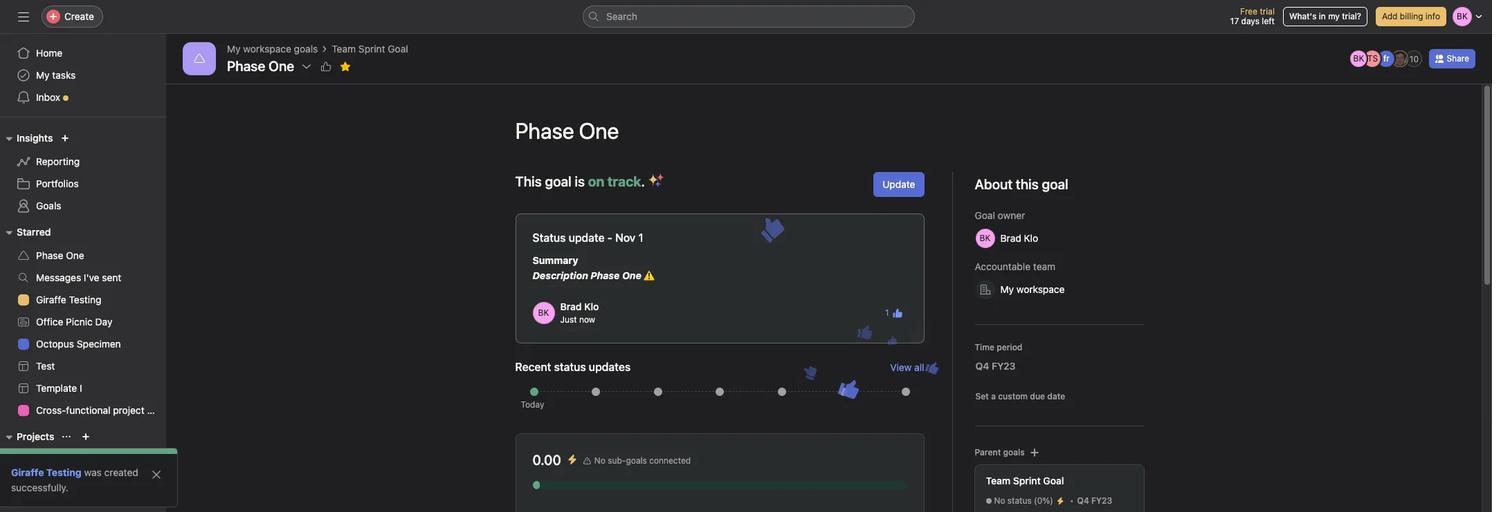 Task type: describe. For each thing, give the bounding box(es) containing it.
today
[[521, 400, 544, 410]]

latest status update element
[[515, 214, 924, 344]]

giraffe inside giraffe testing link
[[36, 294, 66, 306]]

add billing info button
[[1376, 7, 1446, 26]]

ts
[[1367, 53, 1378, 64]]

1 vertical spatial giraffe testing link
[[11, 467, 82, 479]]

phase one
[[36, 250, 84, 262]]

1 horizontal spatial fy23
[[1091, 496, 1112, 507]]

date
[[1047, 392, 1065, 402]]

status updates
[[554, 361, 631, 374]]

this goal is on track .
[[515, 174, 645, 190]]

my tasks link
[[8, 64, 158, 87]]

test
[[36, 361, 55, 372]]

new project or portfolio image
[[82, 433, 90, 442]]

picnic
[[66, 316, 93, 328]]

free
[[1240, 6, 1258, 17]]

.
[[641, 174, 645, 190]]

insights
[[17, 132, 53, 144]]

messages i've sent link
[[8, 267, 158, 289]]

workspace for my workspace
[[1017, 284, 1065, 296]]

share button
[[1429, 49, 1476, 69]]

starred element
[[0, 220, 166, 425]]

octopus specimen
[[36, 338, 121, 350]]

test link
[[8, 356, 158, 378]]

giraffe testing inside starred element
[[36, 294, 101, 306]]

0 vertical spatial sprint
[[358, 43, 385, 55]]

my workspace goals
[[227, 43, 318, 55]]

no for no sub-goals connected
[[594, 456, 605, 466]]

1 horizontal spatial q4
[[1077, 496, 1089, 507]]

my for my tasks
[[36, 69, 50, 81]]

phase inside starred element
[[36, 250, 63, 262]]

i've
[[84, 272, 99, 284]]

projects button
[[0, 429, 54, 446]]

billing
[[1400, 11, 1423, 21]]

0 vertical spatial team
[[332, 43, 356, 55]]

search list box
[[583, 6, 915, 28]]

tasks
[[52, 69, 76, 81]]

show options image
[[301, 61, 312, 72]]

create
[[64, 10, 94, 22]]

project for cross-functional project plan link in the projects element
[[113, 477, 144, 489]]

update
[[883, 179, 915, 190]]

Goal name text field
[[504, 106, 1144, 156]]

track
[[607, 174, 641, 190]]

what's
[[1289, 11, 1317, 21]]

view all button
[[890, 362, 924, 373]]

about
[[975, 176, 1013, 192]]

0 vertical spatial q4 fy23 button
[[966, 354, 1038, 379]]

cross- for 2nd cross-functional project plan link from the bottom of the page
[[36, 405, 66, 417]]

brad klo
[[1000, 233, 1038, 244]]

• q4 fy23
[[1070, 496, 1112, 507]]

workspace for my workspace goals
[[243, 43, 291, 55]]

plan for 2nd cross-functional project plan link from the bottom of the page
[[147, 405, 166, 417]]

info
[[1426, 11, 1440, 21]]

just
[[560, 315, 577, 325]]

1
[[885, 308, 889, 318]]

free trial 17 days left
[[1230, 6, 1275, 26]]

is
[[575, 174, 585, 190]]

add billing info
[[1382, 11, 1440, 21]]

klo for brad klo
[[1024, 233, 1038, 244]]

one inside starred element
[[66, 250, 84, 262]]

owner
[[998, 210, 1025, 221]]

now
[[579, 315, 595, 325]]

octopus
[[36, 338, 74, 350]]

set
[[975, 392, 989, 402]]

day
[[95, 316, 112, 328]]

portfolios link
[[8, 173, 158, 195]]

2 horizontal spatial goals
[[1003, 448, 1025, 458]]

office
[[36, 316, 63, 328]]

trial?
[[1342, 11, 1361, 21]]

office picnic day link
[[8, 311, 158, 334]]

create button
[[42, 6, 103, 28]]

i inside projects element
[[80, 455, 82, 466]]

1 vertical spatial giraffe
[[11, 467, 44, 479]]

left
[[1262, 16, 1275, 26]]

0 horizontal spatial fy23
[[992, 361, 1016, 372]]

one inside latest status update element
[[622, 270, 642, 282]]

share
[[1447, 53, 1469, 64]]

messages i've sent
[[36, 272, 121, 284]]

0 vertical spatial goal
[[388, 43, 408, 55]]

projects element
[[0, 425, 166, 513]]

project for 2nd cross-functional project plan link from the bottom of the page
[[113, 405, 144, 417]]

1 vertical spatial goal
[[975, 210, 995, 221]]

1 horizontal spatial sprint
[[1013, 475, 1041, 487]]

cross- for cross-functional project plan link in the projects element
[[36, 477, 66, 489]]

no sub-goals connected
[[594, 456, 691, 466]]

set a custom due date
[[975, 392, 1065, 402]]

0 vertical spatial q4
[[975, 361, 989, 372]]

messages
[[36, 272, 81, 284]]

cross-functional project plan for cross-functional project plan link in the projects element
[[36, 477, 166, 489]]

no for no status (0%)
[[994, 496, 1005, 507]]

search
[[606, 10, 637, 22]]

functional for cross-functional project plan link in the projects element
[[66, 477, 110, 489]]

set a custom due date button
[[972, 390, 1069, 404]]

17
[[1230, 16, 1239, 26]]

0 horizontal spatial team sprint goal
[[332, 43, 408, 55]]

plan for cross-functional project plan link in the projects element
[[147, 477, 166, 489]]

was created successfully.
[[11, 467, 138, 494]]

accountable
[[975, 261, 1031, 273]]

my workspace button
[[969, 278, 1088, 302]]

time
[[975, 343, 994, 353]]

this goal
[[1016, 176, 1068, 192]]

1 horizontal spatial team
[[986, 475, 1011, 487]]

what's in my trial?
[[1289, 11, 1361, 21]]

status
[[1008, 496, 1032, 507]]

accountable team
[[975, 261, 1056, 273]]

2 horizontal spatial goal
[[1043, 475, 1064, 487]]

add
[[1382, 11, 1398, 21]]

octopus specimen link
[[8, 334, 158, 356]]

connected
[[649, 456, 691, 466]]

what's in my trial? button
[[1283, 7, 1368, 26]]

successfully.
[[11, 482, 68, 494]]

template i link inside projects element
[[8, 450, 158, 472]]

cross-functional project plan for 2nd cross-functional project plan link from the bottom of the page
[[36, 405, 166, 417]]

view all
[[890, 362, 924, 373]]

brad klo button
[[969, 226, 1061, 251]]



Task type: locate. For each thing, give the bounding box(es) containing it.
0 horizontal spatial team
[[332, 43, 356, 55]]

q4 fy23 button right (0%)
[[1074, 495, 1130, 509]]

klo up the now
[[584, 301, 599, 313]]

my for my workspace goals
[[227, 43, 241, 55]]

goals for my workspace goals
[[294, 43, 318, 55]]

team
[[1033, 261, 1056, 273]]

1 cross-functional project plan link from the top
[[8, 400, 166, 422]]

remove from starred image
[[340, 61, 351, 72]]

project inside starred element
[[113, 405, 144, 417]]

2 template i link from the top
[[8, 450, 158, 472]]

summary
[[533, 255, 578, 266]]

giraffe testing link
[[8, 289, 158, 311], [11, 467, 82, 479]]

0 vertical spatial bk
[[1353, 53, 1364, 64]]

cross-functional project plan inside projects element
[[36, 477, 166, 489]]

0 horizontal spatial klo
[[584, 301, 599, 313]]

functional for 2nd cross-functional project plan link from the bottom of the page
[[66, 405, 110, 417]]

functional inside projects element
[[66, 477, 110, 489]]

2 template from the top
[[36, 455, 77, 466]]

0 vertical spatial plan
[[147, 405, 166, 417]]

my for my workspace
[[1000, 284, 1014, 296]]

2 vertical spatial my
[[1000, 284, 1014, 296]]

no
[[594, 456, 605, 466], [994, 496, 1005, 507]]

nov 1
[[615, 232, 644, 244]]

1 vertical spatial i
[[80, 455, 82, 466]]

workspace
[[243, 43, 291, 55], [1017, 284, 1065, 296]]

2 project from the top
[[113, 477, 144, 489]]

1 vertical spatial no
[[994, 496, 1005, 507]]

brad inside brad klo dropdown button
[[1000, 233, 1021, 244]]

show options, current sort, top image
[[63, 433, 71, 442]]

template i link
[[8, 378, 158, 400], [8, 450, 158, 472]]

template i link inside starred element
[[8, 378, 158, 400]]

0 vertical spatial brad
[[1000, 233, 1021, 244]]

0 vertical spatial phase
[[36, 250, 63, 262]]

2 plan from the top
[[147, 477, 166, 489]]

brad klo link
[[560, 301, 599, 313]]

bk
[[1353, 53, 1364, 64], [538, 308, 549, 318]]

1 vertical spatial q4 fy23 button
[[1074, 495, 1130, 509]]

reporting
[[36, 156, 80, 167]]

giraffe testing up successfully.
[[11, 467, 82, 479]]

0 vertical spatial template i
[[36, 383, 82, 394]]

1 vertical spatial q4
[[1077, 496, 1089, 507]]

0 vertical spatial template
[[36, 383, 77, 394]]

home link
[[8, 42, 158, 64]]

team sprint goal up no status (0%)
[[986, 475, 1064, 487]]

home
[[36, 47, 62, 59]]

1 vertical spatial cross-functional project plan
[[36, 477, 166, 489]]

giraffe up successfully.
[[11, 467, 44, 479]]

phase one link
[[8, 245, 158, 267]]

1 template i link from the top
[[8, 378, 158, 400]]

brad for brad klo just now
[[560, 301, 582, 313]]

0 likes. click to like this task image
[[321, 61, 332, 72]]

0 vertical spatial giraffe testing link
[[8, 289, 158, 311]]

one left ⚠️ icon on the bottom
[[622, 270, 642, 282]]

template i inside starred element
[[36, 383, 82, 394]]

invite
[[39, 489, 64, 500]]

template inside projects element
[[36, 455, 77, 466]]

goal
[[545, 174, 571, 190]]

giraffe testing
[[36, 294, 101, 306], [11, 467, 82, 479]]

plan inside projects element
[[147, 477, 166, 489]]

1 cross-functional project plan from the top
[[36, 405, 166, 417]]

insights element
[[0, 126, 166, 220]]

0 vertical spatial cross-
[[36, 405, 66, 417]]

1 horizontal spatial one
[[622, 270, 642, 282]]

brad klo just now
[[560, 301, 599, 325]]

1 horizontal spatial team sprint goal
[[986, 475, 1064, 487]]

this
[[515, 174, 542, 190]]

cross-functional project plan down new project or portfolio image
[[36, 477, 166, 489]]

1 horizontal spatial goals
[[626, 456, 647, 466]]

1 vertical spatial fy23
[[1091, 496, 1112, 507]]

0 vertical spatial cross-functional project plan link
[[8, 400, 166, 422]]

1 horizontal spatial bk
[[1353, 53, 1364, 64]]

my inside global "element"
[[36, 69, 50, 81]]

testing down messages i've sent 'link'
[[69, 294, 101, 306]]

0 horizontal spatial workspace
[[243, 43, 291, 55]]

brad for brad klo
[[1000, 233, 1021, 244]]

2 functional from the top
[[66, 477, 110, 489]]

2 horizontal spatial my
[[1000, 284, 1014, 296]]

1 vertical spatial giraffe testing
[[11, 467, 82, 479]]

0 vertical spatial template i link
[[8, 378, 158, 400]]

phase up messages
[[36, 250, 63, 262]]

0 vertical spatial fy23
[[992, 361, 1016, 372]]

ja
[[1396, 53, 1405, 64]]

0 vertical spatial no
[[594, 456, 605, 466]]

1 vertical spatial sprint
[[1013, 475, 1041, 487]]

1 vertical spatial plan
[[147, 477, 166, 489]]

1 horizontal spatial klo
[[1024, 233, 1038, 244]]

all
[[914, 362, 924, 373]]

template
[[36, 383, 77, 394], [36, 455, 77, 466]]

0 horizontal spatial q4
[[975, 361, 989, 372]]

1 vertical spatial team
[[986, 475, 1011, 487]]

my inside dropdown button
[[1000, 284, 1014, 296]]

status update - nov 1
[[533, 232, 644, 244]]

brad down owner
[[1000, 233, 1021, 244]]

1 vertical spatial cross-functional project plan link
[[8, 472, 166, 494]]

i down "test" link
[[80, 383, 82, 394]]

functional inside starred element
[[66, 405, 110, 417]]

office picnic day
[[36, 316, 112, 328]]

bk inside latest status update element
[[538, 308, 549, 318]]

my down "accountable"
[[1000, 284, 1014, 296]]

q4 right the •
[[1077, 496, 1089, 507]]

goals left connected
[[626, 456, 647, 466]]

due
[[1030, 392, 1045, 402]]

1 horizontal spatial q4 fy23 button
[[1074, 495, 1130, 509]]

sub-
[[608, 456, 626, 466]]

1 vertical spatial project
[[113, 477, 144, 489]]

2 cross-functional project plan link from the top
[[8, 472, 166, 494]]

0 horizontal spatial no
[[594, 456, 605, 466]]

one up messages i've sent
[[66, 250, 84, 262]]

0 horizontal spatial sprint
[[358, 43, 385, 55]]

no left status
[[994, 496, 1005, 507]]

my up phase one
[[227, 43, 241, 55]]

functional right invite
[[66, 477, 110, 489]]

on
[[588, 174, 604, 190]]

1 vertical spatial my
[[36, 69, 50, 81]]

goal owner
[[975, 210, 1025, 221]]

bk left the 'just'
[[538, 308, 549, 318]]

1 vertical spatial template i
[[36, 455, 82, 466]]

starred
[[17, 226, 51, 238]]

1 vertical spatial functional
[[66, 477, 110, 489]]

goals
[[294, 43, 318, 55], [1003, 448, 1025, 458], [626, 456, 647, 466]]

template i down show options, current sort, top icon
[[36, 455, 82, 466]]

project left 'close' 'icon'
[[113, 477, 144, 489]]

cross-functional project plan link
[[8, 400, 166, 422], [8, 472, 166, 494]]

1 vertical spatial one
[[622, 270, 642, 282]]

description
[[533, 270, 588, 282]]

goals inside my workspace goals link
[[294, 43, 318, 55]]

team
[[332, 43, 356, 55], [986, 475, 1011, 487]]

cross-functional project plan
[[36, 405, 166, 417], [36, 477, 166, 489]]

0 vertical spatial giraffe
[[36, 294, 66, 306]]

starred button
[[0, 224, 51, 241]]

project
[[113, 405, 144, 417], [113, 477, 144, 489]]

2 i from the top
[[80, 455, 82, 466]]

0 vertical spatial project
[[113, 405, 144, 417]]

bk left ts
[[1353, 53, 1364, 64]]

plan inside starred element
[[147, 405, 166, 417]]

i up the 'was created successfully.' at bottom
[[80, 455, 82, 466]]

recent
[[515, 361, 551, 374]]

hide sidebar image
[[18, 11, 29, 22]]

1 horizontal spatial brad
[[1000, 233, 1021, 244]]

1 vertical spatial template
[[36, 455, 77, 466]]

1 vertical spatial testing
[[46, 467, 82, 479]]

klo inside brad klo dropdown button
[[1024, 233, 1038, 244]]

about this goal
[[975, 176, 1068, 192]]

testing up invite
[[46, 467, 82, 479]]

project up the created
[[113, 405, 144, 417]]

portfolios
[[36, 178, 79, 190]]

update button
[[874, 172, 924, 197]]

goals for no sub-goals connected
[[626, 456, 647, 466]]

cross-functional project plan link inside projects element
[[8, 472, 166, 494]]

1 vertical spatial template i link
[[8, 450, 158, 472]]

0 horizontal spatial goal
[[388, 43, 408, 55]]

sprint
[[358, 43, 385, 55], [1013, 475, 1041, 487]]

brad
[[1000, 233, 1021, 244], [560, 301, 582, 313]]

fr
[[1383, 53, 1390, 64]]

1 vertical spatial brad
[[560, 301, 582, 313]]

no status (0%)
[[994, 496, 1053, 507]]

template i inside projects element
[[36, 455, 82, 466]]

q4 fy23
[[975, 361, 1016, 372]]

template down the test
[[36, 383, 77, 394]]

2 cross- from the top
[[36, 477, 66, 489]]

1 vertical spatial team sprint goal
[[986, 475, 1064, 487]]

giraffe
[[36, 294, 66, 306], [11, 467, 44, 479]]

template i for template i link inside the projects element
[[36, 455, 82, 466]]

template i for template i link inside starred element
[[36, 383, 82, 394]]

0 vertical spatial testing
[[69, 294, 101, 306]]

1 template i from the top
[[36, 383, 82, 394]]

team up remove from starred image
[[332, 43, 356, 55]]

a
[[991, 392, 996, 402]]

giraffe testing up office picnic day on the bottom of page
[[36, 294, 101, 306]]

q4 fy23 button down time period
[[966, 354, 1038, 379]]

template i down the test
[[36, 383, 82, 394]]

1 horizontal spatial phase
[[591, 270, 620, 282]]

0 vertical spatial functional
[[66, 405, 110, 417]]

was
[[84, 467, 102, 479]]

0 vertical spatial one
[[66, 250, 84, 262]]

template down show options, current sort, top icon
[[36, 455, 77, 466]]

1 button
[[881, 304, 907, 323]]

klo down owner
[[1024, 233, 1038, 244]]

created
[[104, 467, 138, 479]]

search button
[[583, 6, 915, 28]]

template i link down the test
[[8, 378, 158, 400]]

0 vertical spatial team sprint goal
[[332, 43, 408, 55]]

klo for brad klo just now
[[584, 301, 599, 313]]

0 horizontal spatial brad
[[560, 301, 582, 313]]

0 horizontal spatial phase
[[36, 250, 63, 262]]

1 vertical spatial cross-
[[36, 477, 66, 489]]

inbox link
[[8, 87, 158, 109]]

cross-functional project plan inside starred element
[[36, 405, 166, 417]]

period
[[997, 343, 1022, 353]]

10
[[1410, 54, 1419, 64]]

0 horizontal spatial bk
[[538, 308, 549, 318]]

1 vertical spatial bk
[[538, 308, 549, 318]]

giraffe testing link up successfully.
[[11, 467, 82, 479]]

team sprint goal
[[332, 43, 408, 55], [986, 475, 1064, 487]]

1 vertical spatial phase
[[591, 270, 620, 282]]

days
[[1241, 16, 1260, 26]]

plan up 'close' 'icon'
[[147, 405, 166, 417]]

phase inside latest status update element
[[591, 270, 620, 282]]

cross- inside starred element
[[36, 405, 66, 417]]

no left sub-
[[594, 456, 605, 466]]

1 template from the top
[[36, 383, 77, 394]]

goals left add parent goal icon
[[1003, 448, 1025, 458]]

update
[[569, 232, 605, 244]]

1 cross- from the top
[[36, 405, 66, 417]]

team down the "parent goals"
[[986, 475, 1011, 487]]

0 vertical spatial my
[[227, 43, 241, 55]]

cross-
[[36, 405, 66, 417], [36, 477, 66, 489]]

1 vertical spatial workspace
[[1017, 284, 1065, 296]]

1 plan from the top
[[147, 405, 166, 417]]

1 functional from the top
[[66, 405, 110, 417]]

sent
[[102, 272, 121, 284]]

phase down '-'
[[591, 270, 620, 282]]

goals link
[[8, 195, 158, 217]]

my left tasks
[[36, 69, 50, 81]]

giraffe up office
[[36, 294, 66, 306]]

recent status updates
[[515, 361, 631, 374]]

2 template i from the top
[[36, 455, 82, 466]]

projects
[[17, 431, 54, 443]]

phase one
[[227, 58, 294, 74]]

cross- inside projects element
[[36, 477, 66, 489]]

1 horizontal spatial goal
[[975, 210, 995, 221]]

0 horizontal spatial goals
[[294, 43, 318, 55]]

1 horizontal spatial workspace
[[1017, 284, 1065, 296]]

testing
[[69, 294, 101, 306], [46, 467, 82, 479]]

fy23 right the •
[[1091, 496, 1112, 507]]

klo inside brad klo just now
[[584, 301, 599, 313]]

1 horizontal spatial no
[[994, 496, 1005, 507]]

0 vertical spatial i
[[80, 383, 82, 394]]

plan right the created
[[147, 477, 166, 489]]

brad up the 'just'
[[560, 301, 582, 313]]

-
[[607, 232, 613, 244]]

0.00
[[533, 453, 561, 469]]

i inside starred element
[[80, 383, 82, 394]]

parent
[[975, 448, 1001, 458]]

1 horizontal spatial my
[[227, 43, 241, 55]]

⚠️ image
[[644, 271, 655, 282]]

brad inside brad klo just now
[[560, 301, 582, 313]]

fy23 down time period
[[992, 361, 1016, 372]]

2 cross-functional project plan from the top
[[36, 477, 166, 489]]

q4 down time
[[975, 361, 989, 372]]

workspace inside dropdown button
[[1017, 284, 1065, 296]]

1 i from the top
[[80, 383, 82, 394]]

goals up show options image
[[294, 43, 318, 55]]

specimen
[[77, 338, 121, 350]]

insights button
[[0, 130, 53, 147]]

0 horizontal spatial my
[[36, 69, 50, 81]]

1 vertical spatial klo
[[584, 301, 599, 313]]

one
[[66, 250, 84, 262], [622, 270, 642, 282]]

template i link down new project or portfolio image
[[8, 450, 158, 472]]

new image
[[61, 134, 69, 143]]

0 vertical spatial workspace
[[243, 43, 291, 55]]

my workspace
[[1000, 284, 1065, 296]]

0 horizontal spatial one
[[66, 250, 84, 262]]

testing inside starred element
[[69, 294, 101, 306]]

0 vertical spatial klo
[[1024, 233, 1038, 244]]

0 vertical spatial giraffe testing
[[36, 294, 101, 306]]

parent goals
[[975, 448, 1025, 458]]

2 vertical spatial goal
[[1043, 475, 1064, 487]]

1 project from the top
[[113, 405, 144, 417]]

template inside starred element
[[36, 383, 77, 394]]

functional
[[66, 405, 110, 417], [66, 477, 110, 489]]

add parent goal image
[[1029, 448, 1040, 459]]

cross-functional project plan up new project or portfolio image
[[36, 405, 166, 417]]

0 vertical spatial cross-functional project plan
[[36, 405, 166, 417]]

team sprint goal up remove from starred image
[[332, 43, 408, 55]]

global element
[[0, 34, 166, 117]]

0 horizontal spatial q4 fy23 button
[[966, 354, 1038, 379]]

giraffe testing link up picnic
[[8, 289, 158, 311]]

time period
[[975, 343, 1022, 353]]

workspace up phase one
[[243, 43, 291, 55]]

goal
[[388, 43, 408, 55], [975, 210, 995, 221], [1043, 475, 1064, 487]]

i
[[80, 383, 82, 394], [80, 455, 82, 466]]

my tasks
[[36, 69, 76, 81]]

functional up new project or portfolio image
[[66, 405, 110, 417]]

my
[[1328, 11, 1340, 21]]

workspace down team
[[1017, 284, 1065, 296]]

status
[[533, 232, 566, 244]]

close image
[[151, 470, 162, 481]]



Task type: vqa. For each thing, say whether or not it's contained in the screenshot.
0.00 at left bottom
yes



